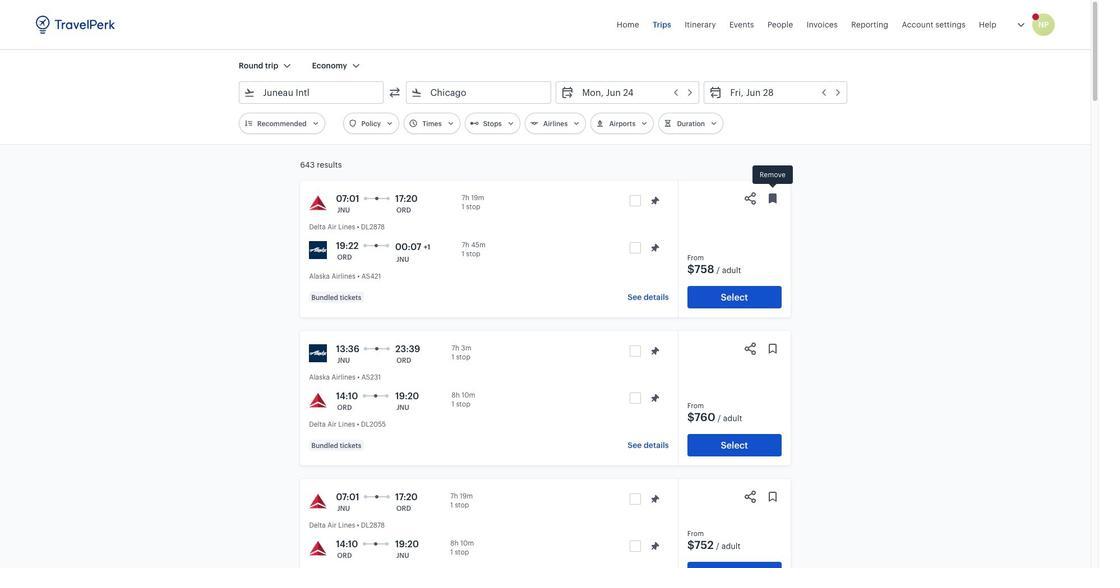 Task type: describe. For each thing, give the bounding box(es) containing it.
Return field
[[722, 84, 842, 102]]

Depart field
[[574, 84, 694, 102]]

delta air lines image
[[309, 194, 327, 212]]



Task type: locate. For each thing, give the bounding box(es) containing it.
1 vertical spatial delta air lines image
[[309, 492, 327, 510]]

To search field
[[423, 84, 536, 102]]

2 delta air lines image from the top
[[309, 492, 327, 510]]

alaska airlines image
[[309, 344, 327, 362]]

3 delta air lines image from the top
[[309, 539, 327, 557]]

1 delta air lines image from the top
[[309, 391, 327, 409]]

0 vertical spatial delta air lines image
[[309, 391, 327, 409]]

From search field
[[255, 84, 369, 102]]

alaska airlines image
[[309, 241, 327, 259]]

tooltip
[[753, 165, 793, 189]]

2 vertical spatial delta air lines image
[[309, 539, 327, 557]]

delta air lines image
[[309, 391, 327, 409], [309, 492, 327, 510], [309, 539, 327, 557]]



Task type: vqa. For each thing, say whether or not it's contained in the screenshot.
tooltip
yes



